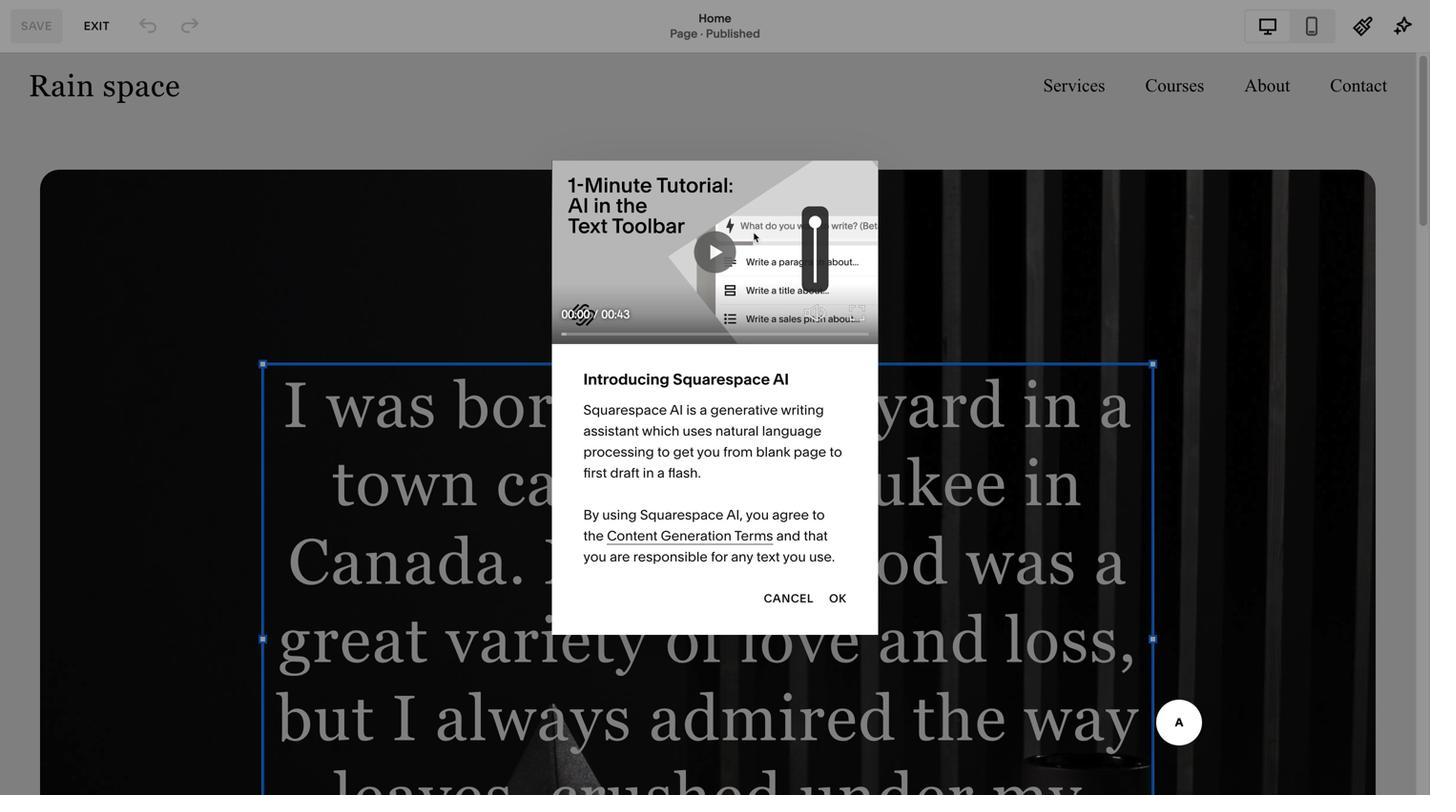 Task type: locate. For each thing, give the bounding box(es) containing it.
1 vertical spatial ai
[[670, 402, 683, 418]]

analytics
[[31, 254, 99, 272]]

00:43
[[601, 308, 630, 321]]

a right is
[[700, 402, 707, 418]]

generation
[[661, 528, 732, 544]]

you up "terms"
[[746, 507, 769, 523]]

text
[[756, 549, 780, 565]]

to up the that
[[812, 507, 825, 523]]

home
[[699, 11, 731, 25]]

and that you are responsible for any text you use.
[[583, 528, 835, 565]]

use.
[[809, 549, 835, 565]]

0 horizontal spatial ai
[[670, 402, 683, 418]]

home page · published
[[670, 11, 760, 41]]

0 horizontal spatial to
[[657, 444, 670, 460]]

squarespace up generative
[[673, 370, 770, 389]]

terry turtle terryturtle85@gmail.com
[[76, 731, 209, 760]]

ai left is
[[670, 402, 683, 418]]

to
[[657, 444, 670, 460], [830, 444, 842, 460], [812, 507, 825, 523]]

squarespace
[[673, 370, 770, 389], [583, 402, 667, 418], [640, 507, 724, 523]]

library
[[76, 601, 127, 620]]

to right page in the right bottom of the page
[[830, 444, 842, 460]]

2 vertical spatial squarespace
[[640, 507, 724, 523]]

agree
[[772, 507, 809, 523]]

ok button
[[829, 578, 847, 620]]

using
[[602, 507, 637, 523]]

a right the 'in'
[[657, 465, 665, 481]]

tab list
[[1246, 11, 1334, 41]]

settings
[[31, 635, 91, 653]]

exit
[[84, 19, 110, 33]]

introducing squarespace ai
[[583, 370, 789, 389]]

to left "get"
[[657, 444, 670, 460]]

squarespace up the "content generation terms"
[[640, 507, 724, 523]]

1 horizontal spatial a
[[700, 402, 707, 418]]

to inside by using squarespace ai, you agree to the
[[812, 507, 825, 523]]

uses
[[683, 423, 712, 439]]

get
[[673, 444, 694, 460]]

0 horizontal spatial a
[[657, 465, 665, 481]]

terryturtle85@gmail.com
[[76, 746, 209, 760]]

the
[[583, 528, 604, 544]]

by using squarespace ai, you agree to the
[[583, 507, 825, 544]]

language
[[762, 423, 822, 439]]

and
[[776, 528, 800, 544]]

cancel
[[764, 592, 814, 606]]

scheduling link
[[31, 287, 212, 309]]

assistant
[[583, 423, 639, 439]]

a
[[700, 402, 707, 418], [657, 465, 665, 481]]

for
[[711, 549, 728, 565]]

save
[[21, 19, 52, 33]]

contacts link
[[31, 219, 212, 241]]

squarespace up the assistant
[[583, 402, 667, 418]]

content generation terms
[[607, 528, 773, 544]]

you down the
[[583, 549, 606, 565]]

blank
[[756, 444, 790, 460]]

analytics link
[[31, 253, 212, 275]]

duration element
[[595, 305, 635, 325]]

you down uses
[[697, 444, 720, 460]]

you
[[697, 444, 720, 460], [746, 507, 769, 523], [583, 549, 606, 565], [783, 549, 806, 565]]

1 horizontal spatial ai
[[773, 370, 789, 389]]

selling link
[[31, 151, 212, 174]]

1 vertical spatial squarespace
[[583, 402, 667, 418]]

selling
[[31, 152, 81, 171]]

save button
[[10, 9, 63, 43]]

1 horizontal spatial to
[[812, 507, 825, 523]]

0 vertical spatial a
[[700, 402, 707, 418]]

settings link
[[31, 634, 212, 656]]

asset library
[[31, 601, 127, 620]]

writing
[[781, 402, 824, 418]]

by
[[583, 507, 599, 523]]

turtle
[[105, 731, 136, 745]]

ai up the 'writing'
[[773, 370, 789, 389]]

ai
[[773, 370, 789, 389], [670, 402, 683, 418]]



Task type: describe. For each thing, give the bounding box(es) containing it.
scheduling
[[31, 288, 114, 306]]

which
[[642, 423, 679, 439]]

squarespace inside the squarespace ai is a generative writing assistant which uses natural language processing to get you from blank page to first draft in a flash.
[[583, 402, 667, 418]]

responsible
[[633, 549, 708, 565]]

asset
[[31, 601, 73, 620]]

flash.
[[668, 465, 701, 481]]

published
[[706, 27, 760, 41]]

any
[[731, 549, 753, 565]]

marketing link
[[31, 185, 212, 207]]

page
[[794, 444, 826, 460]]

are
[[610, 549, 630, 565]]

ai,
[[726, 507, 743, 523]]

natural
[[715, 423, 759, 439]]

you down and
[[783, 549, 806, 565]]

squarespace inside by using squarespace ai, you agree to the
[[640, 507, 724, 523]]

content
[[607, 528, 658, 544]]

exit button
[[73, 9, 120, 43]]

help
[[31, 669, 65, 687]]

squarespace ai is a generative writing assistant which uses natural language processing to get you from blank page to first draft in a flash.
[[583, 402, 842, 481]]

introducing
[[583, 370, 669, 389]]

current time element
[[561, 305, 595, 325]]

1 vertical spatial a
[[657, 465, 665, 481]]

from
[[723, 444, 753, 460]]

Seek range field
[[561, 327, 869, 341]]

is
[[686, 402, 696, 418]]

you inside the squarespace ai is a generative writing assistant which uses natural language processing to get you from blank page to first draft in a flash.
[[697, 444, 720, 460]]

content generation terms link
[[607, 528, 773, 545]]

you inside by using squarespace ai, you agree to the
[[746, 507, 769, 523]]

introducing squarespace ai dialog
[[552, 161, 878, 635]]

2 horizontal spatial to
[[830, 444, 842, 460]]

0 vertical spatial ai
[[773, 370, 789, 389]]

asset library link
[[31, 600, 212, 622]]

ok
[[829, 592, 847, 606]]

00:00
[[561, 308, 590, 321]]

cancel button
[[764, 578, 814, 620]]

0 vertical spatial squarespace
[[673, 370, 770, 389]]

in
[[643, 465, 654, 481]]

terry
[[76, 731, 103, 745]]

page
[[670, 27, 698, 41]]

first
[[583, 465, 607, 481]]

contacts
[[31, 220, 97, 239]]

terms
[[734, 528, 773, 544]]

help link
[[31, 668, 65, 689]]

·
[[700, 27, 703, 41]]

marketing
[[31, 186, 105, 205]]

draft
[[610, 465, 640, 481]]

Volume range field
[[802, 206, 829, 292]]

ai inside the squarespace ai is a generative writing assistant which uses natural language processing to get you from blank page to first draft in a flash.
[[670, 402, 683, 418]]

processing
[[583, 444, 654, 460]]

generative
[[710, 402, 778, 418]]

that
[[804, 528, 828, 544]]



Task type: vqa. For each thing, say whether or not it's contained in the screenshot.
draft
yes



